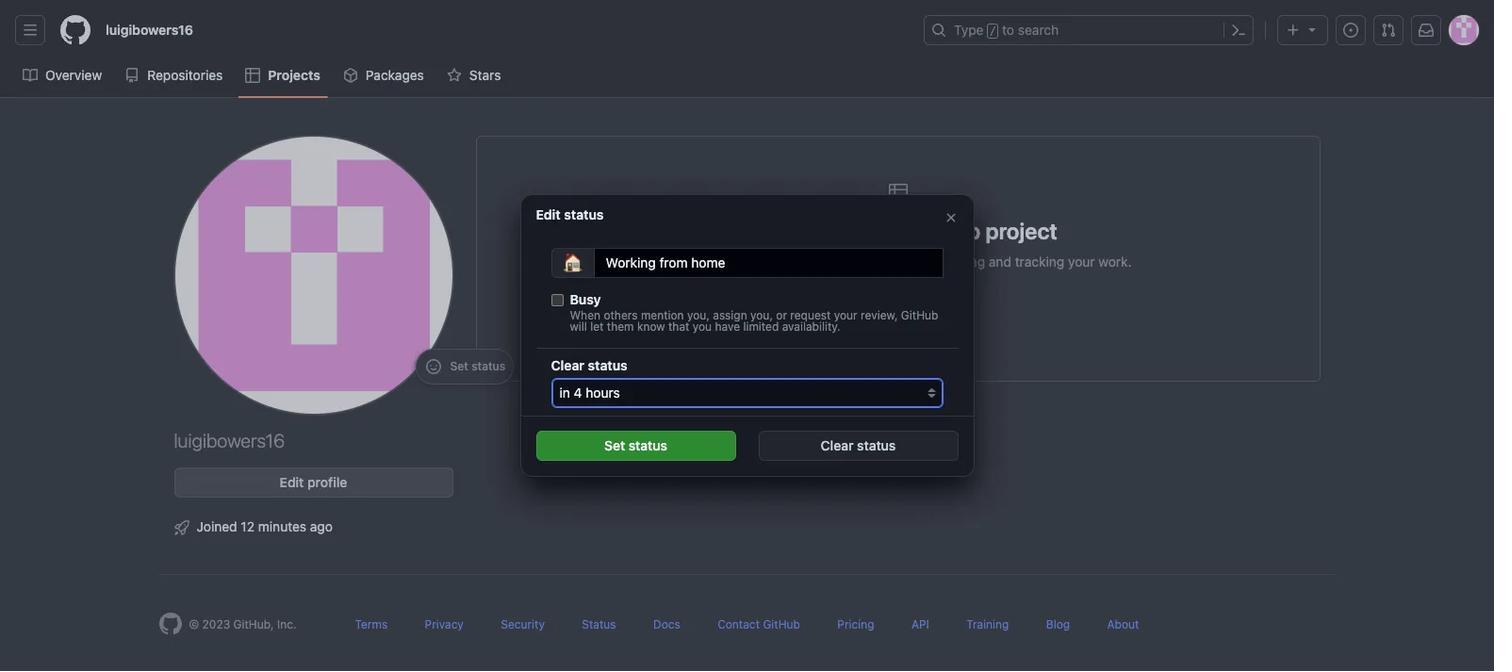 Task type: vqa. For each thing, say whether or not it's contained in the screenshot.
Projects to the top
yes



Task type: locate. For each thing, give the bounding box(es) containing it.
homepage image
[[60, 15, 91, 45], [159, 613, 182, 636]]

0 horizontal spatial homepage image
[[60, 15, 91, 45]]

1 vertical spatial clear status
[[821, 438, 896, 454]]

1 vertical spatial homepage image
[[159, 613, 182, 636]]

© 2023 github, inc.
[[189, 618, 297, 632]]

0 horizontal spatial project
[[892, 303, 936, 319]]

security link
[[501, 618, 545, 632]]

1 horizontal spatial homepage image
[[159, 613, 182, 636]]

your left new on the top right of page
[[834, 308, 858, 322]]

set status button inside "edit status" dialog
[[536, 431, 736, 462]]

edit
[[536, 206, 561, 222], [280, 474, 304, 490]]

inc.
[[277, 618, 297, 632]]

1 horizontal spatial project
[[986, 218, 1058, 244]]

security
[[501, 618, 545, 632]]

luigibowers16 up repo image
[[106, 22, 193, 38]]

joined 12 minutes ago
[[197, 519, 333, 535]]

0 horizontal spatial you,
[[687, 308, 710, 322]]

training link
[[967, 618, 1009, 632]]

1 horizontal spatial projects
[[664, 254, 714, 270]]

project right new on the top right of page
[[892, 303, 936, 319]]

1 vertical spatial set status
[[605, 438, 668, 454]]

1 vertical spatial luigibowers16
[[174, 430, 285, 452]]

smiley image
[[426, 359, 441, 374]]

github inside create your first github project projects are a customizable, flexible tool for planning and tracking your work.
[[908, 218, 981, 244]]

create your first github project projects are a customizable, flexible tool for planning and tracking your work.
[[664, 218, 1132, 270]]

0 vertical spatial project
[[986, 218, 1058, 244]]

homepage image left ©
[[159, 613, 182, 636]]

1 horizontal spatial clear status
[[821, 438, 896, 454]]

blog link
[[1047, 618, 1070, 632]]

1 horizontal spatial you,
[[751, 308, 773, 322]]

tracking
[[1015, 254, 1065, 270]]

github
[[908, 218, 981, 244], [901, 308, 939, 322], [763, 618, 801, 632]]

limited
[[744, 319, 779, 333]]

privacy
[[425, 618, 464, 632]]

work.
[[1099, 254, 1132, 270]]

clear status
[[551, 357, 628, 373], [821, 438, 896, 454]]

0 vertical spatial clear status
[[551, 357, 628, 373]]

pricing link
[[838, 618, 875, 632]]

edit inside button
[[280, 474, 304, 490]]

luigibowers16 up joined
[[174, 430, 285, 452]]

1 vertical spatial set status button
[[536, 431, 736, 462]]

about
[[1108, 618, 1140, 632]]

projects
[[268, 67, 321, 83], [664, 254, 714, 270]]

0 vertical spatial set status
[[450, 359, 506, 373]]

projects left are on the top of page
[[664, 254, 714, 270]]

©
[[189, 618, 199, 632]]

luigibowers16 inside "link"
[[106, 22, 193, 38]]

blog
[[1047, 618, 1070, 632]]

project up tracking
[[986, 218, 1058, 244]]

clear status inside button
[[821, 438, 896, 454]]

command palette image
[[1232, 23, 1247, 38]]

Busy checkbox
[[551, 294, 563, 306]]

edit status dialog
[[521, 195, 974, 477]]

set inside "edit status" dialog
[[605, 438, 625, 454]]

homepage image up overview
[[60, 15, 91, 45]]

mention
[[641, 308, 684, 322]]

set status
[[450, 359, 506, 373], [605, 438, 668, 454]]

0 vertical spatial projects
[[268, 67, 321, 83]]

busy
[[570, 291, 601, 307]]

1 vertical spatial your
[[1068, 254, 1095, 270]]

you
[[693, 319, 712, 333]]

overview link
[[15, 61, 110, 90]]

edit inside dialog
[[536, 206, 561, 222]]

type
[[954, 22, 984, 38]]

project
[[986, 218, 1058, 244], [892, 303, 936, 319]]

flexible
[[839, 254, 883, 270]]

you,
[[687, 308, 710, 322], [751, 308, 773, 322]]

0 vertical spatial clear
[[551, 357, 585, 373]]

customizable,
[[751, 254, 836, 270]]

new
[[861, 303, 888, 319]]

your inside busy when others mention you, assign you, or request your review,           github will let them know that you have limited availability.
[[834, 308, 858, 322]]

set
[[450, 359, 469, 373], [605, 438, 625, 454]]

search
[[1018, 22, 1059, 38]]

1 vertical spatial edit
[[280, 474, 304, 490]]

github up planning
[[908, 218, 981, 244]]

1 horizontal spatial clear
[[821, 438, 854, 454]]

1 vertical spatial clear
[[821, 438, 854, 454]]

0 horizontal spatial set status button
[[424, 357, 506, 376]]

github right contact
[[763, 618, 801, 632]]

0 vertical spatial edit
[[536, 206, 561, 222]]

0 vertical spatial github
[[908, 218, 981, 244]]

0 vertical spatial set status button
[[424, 357, 506, 376]]

you, left have
[[687, 308, 710, 322]]

1 vertical spatial projects
[[664, 254, 714, 270]]

status
[[582, 618, 616, 632]]

0 horizontal spatial set status
[[450, 359, 506, 373]]

/
[[990, 25, 997, 38]]

1 vertical spatial github
[[901, 308, 939, 322]]

packages link
[[336, 61, 432, 90]]

your up flexible at the top of page
[[812, 218, 858, 244]]

when
[[570, 308, 601, 322]]

github inside busy when others mention you, assign you, or request your review,           github will let them know that you have limited availability.
[[901, 308, 939, 322]]

stars
[[470, 67, 501, 83]]

1 vertical spatial project
[[892, 303, 936, 319]]

0 vertical spatial set
[[450, 359, 469, 373]]

edit left profile
[[280, 474, 304, 490]]

2023
[[202, 618, 230, 632]]

status
[[564, 206, 604, 222], [588, 357, 628, 373], [472, 359, 506, 373], [629, 438, 668, 454], [857, 438, 896, 454]]

clear
[[551, 357, 585, 373], [821, 438, 854, 454]]

notifications image
[[1419, 23, 1434, 38]]

table image
[[245, 68, 261, 83]]

will
[[570, 319, 587, 333]]

you, left "or"
[[751, 308, 773, 322]]

projects link
[[238, 61, 328, 90]]

1 horizontal spatial set status button
[[536, 431, 736, 462]]

projects right table icon
[[268, 67, 321, 83]]

🏠 button
[[551, 248, 595, 278]]

github right "review,"
[[901, 308, 939, 322]]

0 vertical spatial homepage image
[[60, 15, 91, 45]]

1 horizontal spatial set
[[605, 438, 625, 454]]

0 horizontal spatial edit
[[280, 474, 304, 490]]

project inside create your first github project projects are a customizable, flexible tool for planning and tracking your work.
[[986, 218, 1058, 244]]

1 horizontal spatial set status
[[605, 438, 668, 454]]

tool
[[886, 254, 910, 270]]

set status button
[[424, 357, 506, 376], [536, 431, 736, 462]]

0 horizontal spatial clear
[[551, 357, 585, 373]]

star image
[[447, 68, 462, 83]]

close image
[[943, 210, 959, 225]]

What's your current status? text field
[[594, 248, 943, 278]]

rocket image
[[174, 521, 189, 536]]

edit profile
[[280, 474, 347, 490]]

change your avatar image
[[174, 136, 453, 415]]

request
[[791, 308, 831, 322]]

pricing
[[838, 618, 875, 632]]

status inside button
[[857, 438, 896, 454]]

footer
[[144, 574, 1351, 671]]

1 vertical spatial set
[[605, 438, 625, 454]]

your left work. at right
[[1068, 254, 1095, 270]]

0 vertical spatial luigibowers16
[[106, 22, 193, 38]]

edit profile button
[[174, 468, 453, 498]]

github,
[[233, 618, 274, 632]]

your
[[812, 218, 858, 244], [1068, 254, 1095, 270], [834, 308, 858, 322]]

luigibowers16
[[106, 22, 193, 38], [174, 430, 285, 452]]

2 vertical spatial your
[[834, 308, 858, 322]]

for
[[913, 254, 930, 270]]

and
[[989, 254, 1012, 270]]

overview
[[45, 67, 102, 83]]

contact github link
[[718, 618, 801, 632]]

terms
[[355, 618, 388, 632]]

edit up 🏠 dropdown button
[[536, 206, 561, 222]]

2 vertical spatial github
[[763, 618, 801, 632]]

book image
[[23, 68, 38, 83]]

1 horizontal spatial edit
[[536, 206, 561, 222]]

package image
[[343, 68, 358, 83]]

busy when others mention you, assign you, or request your review,           github will let them know that you have limited availability.
[[570, 291, 939, 333]]



Task type: describe. For each thing, give the bounding box(es) containing it.
repositories link
[[117, 61, 230, 90]]

0 horizontal spatial set
[[450, 359, 469, 373]]

them
[[607, 319, 634, 333]]

availability.
[[782, 319, 841, 333]]

edit for edit profile
[[280, 474, 304, 490]]

clear inside clear status button
[[821, 438, 854, 454]]

or
[[776, 308, 787, 322]]

edit for edit status
[[536, 206, 561, 222]]

privacy link
[[425, 618, 464, 632]]

repo image
[[125, 68, 140, 83]]

review,
[[861, 308, 898, 322]]

set status inside "edit status" dialog
[[605, 438, 668, 454]]

repositories
[[147, 67, 223, 83]]

0 horizontal spatial clear status
[[551, 357, 628, 373]]

about link
[[1108, 618, 1140, 632]]

are
[[718, 254, 737, 270]]

api link
[[912, 618, 930, 632]]

ago
[[310, 519, 333, 535]]

1 you, from the left
[[687, 308, 710, 322]]

footer containing © 2023 github, inc.
[[144, 574, 1351, 671]]

that
[[669, 319, 690, 333]]

plus image
[[1286, 23, 1301, 38]]

0 vertical spatial your
[[812, 218, 858, 244]]

to
[[1003, 22, 1015, 38]]

new project button
[[848, 296, 948, 326]]

luigibowers16 link
[[98, 15, 201, 45]]

contact
[[718, 618, 760, 632]]

type / to search
[[954, 22, 1059, 38]]

stars link
[[439, 61, 509, 90]]

have
[[715, 319, 740, 333]]

12
[[241, 519, 255, 535]]

docs
[[653, 618, 681, 632]]

status link
[[582, 618, 616, 632]]

contact github
[[718, 618, 801, 632]]

table image
[[887, 182, 910, 205]]

minutes
[[258, 519, 307, 535]]

planning
[[934, 254, 986, 270]]

training
[[967, 618, 1009, 632]]

a
[[741, 254, 748, 270]]

assign
[[713, 308, 747, 322]]

others
[[604, 308, 638, 322]]

git pull request image
[[1382, 23, 1397, 38]]

triangle down image
[[1305, 22, 1320, 37]]

issue opened image
[[1344, 23, 1359, 38]]

projects inside create your first github project projects are a customizable, flexible tool for planning and tracking your work.
[[664, 254, 714, 270]]

🏠
[[563, 249, 583, 275]]

docs link
[[653, 618, 681, 632]]

project inside new project button
[[892, 303, 936, 319]]

clear status button
[[759, 431, 959, 462]]

know
[[637, 319, 665, 333]]

terms link
[[355, 618, 388, 632]]

joined
[[197, 519, 237, 535]]

api
[[912, 618, 930, 632]]

first
[[863, 218, 903, 244]]

packages
[[366, 67, 424, 83]]

profile
[[307, 474, 347, 490]]

2 you, from the left
[[751, 308, 773, 322]]

create
[[739, 218, 807, 244]]

edit status
[[536, 206, 604, 222]]

0 horizontal spatial projects
[[268, 67, 321, 83]]

new project
[[861, 303, 936, 319]]

let
[[591, 319, 604, 333]]



